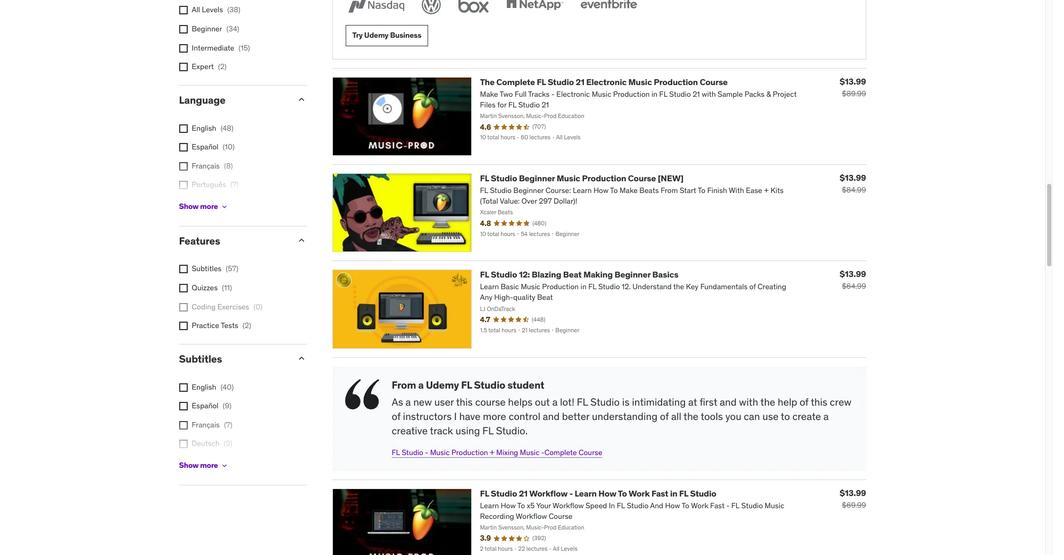 Task type: describe. For each thing, give the bounding box(es) containing it.
xsmall image for español (9)
[[179, 402, 187, 411]]

subtitles button
[[179, 353, 287, 365]]

(34)
[[226, 24, 239, 34]]

at
[[688, 396, 697, 409]]

$69.99
[[842, 500, 866, 510]]

making
[[583, 269, 613, 280]]

xsmall image for deutsch (2)
[[179, 440, 187, 449]]

(2) for (40)
[[224, 439, 232, 449]]

2 horizontal spatial -
[[569, 488, 573, 499]]

understanding
[[592, 410, 658, 423]]

can
[[744, 410, 760, 423]]

using
[[455, 424, 480, 437]]

xsmall image for subtitles (57)
[[179, 265, 187, 274]]

practice tests (2)
[[192, 321, 251, 330]]

language
[[179, 94, 225, 106]]

udemy inside the from a udemy fl studio student as a new user this course helps out a lot! fl studio is intimidating at first and with the help of this crew of instructors i have more control and better understanding of all the tools you can use to create a creative track using fl studio.
[[426, 378, 459, 391]]

0 horizontal spatial of
[[392, 410, 400, 423]]

(40)
[[221, 382, 234, 392]]

show for language
[[179, 202, 199, 211]]

français for language
[[192, 161, 220, 171]]

a right from
[[418, 378, 424, 391]]

$13.99 $84.99
[[840, 172, 866, 195]]

in
[[670, 488, 677, 499]]

create
[[792, 410, 821, 423]]

(8)
[[224, 161, 233, 171]]

student
[[508, 378, 544, 391]]

english for subtitles
[[192, 382, 216, 392]]

xsmall image for coding exercises (0)
[[179, 303, 187, 311]]

fl studio - music production + mixing music -complete course
[[392, 448, 602, 457]]

français (8)
[[192, 161, 233, 171]]

helps
[[508, 396, 533, 409]]

better
[[562, 410, 590, 423]]

track
[[430, 424, 453, 437]]

beginner (34)
[[192, 24, 239, 34]]

out
[[535, 396, 550, 409]]

beat
[[563, 269, 582, 280]]

(15)
[[239, 43, 250, 52]]

use
[[762, 410, 779, 423]]

1 this from the left
[[456, 396, 473, 409]]

eventbrite image
[[578, 0, 639, 16]]

fl studio 21 workflow - learn how to work fast in fl studio link
[[480, 488, 716, 499]]

work
[[629, 488, 650, 499]]

$13.99 $64.99
[[840, 269, 866, 291]]

production for fl studio - music production + mixing music -complete course
[[451, 448, 488, 457]]

subtitles (57)
[[192, 264, 238, 274]]

the complete fl studio 21 electronic music production course
[[480, 76, 728, 87]]

fl studio beginner music production course [new]
[[480, 173, 684, 184]]

$13.99 for fl studio 21 workflow - learn how to work fast in fl studio
[[840, 488, 866, 498]]

xsmall image for beginner (34)
[[179, 25, 187, 34]]

1 vertical spatial complete
[[544, 448, 577, 457]]

blazing
[[532, 269, 561, 280]]

exercises
[[217, 302, 249, 311]]

subtitles for subtitles (57)
[[192, 264, 221, 274]]

$13.99 $89.99
[[840, 76, 866, 98]]

new
[[413, 396, 432, 409]]

0 vertical spatial course
[[700, 76, 728, 87]]

from a udemy fl studio student as a new user this course helps out a lot! fl studio is intimidating at first and with the help of this crew of instructors i have more control and better understanding of all the tools you can use to create a creative track using fl studio.
[[392, 378, 851, 437]]

1 horizontal spatial -
[[541, 448, 544, 457]]

हिन्दी
[[192, 199, 205, 208]]

fl studio beginner music production course [new] link
[[480, 173, 684, 184]]

1 vertical spatial the
[[684, 410, 698, 423]]

course
[[475, 396, 506, 409]]

nasdaq image
[[345, 0, 407, 16]]

electronic
[[586, 76, 627, 87]]

français for subtitles
[[192, 420, 220, 430]]

have
[[459, 410, 480, 423]]

expert (2)
[[192, 62, 227, 71]]

0 vertical spatial and
[[720, 396, 737, 409]]

(0)
[[253, 302, 262, 311]]

xsmall image for english (48)
[[179, 124, 187, 133]]

xsmall image for practice tests (2)
[[179, 322, 187, 330]]

1 vertical spatial 21
[[519, 488, 528, 499]]

(38)
[[227, 5, 240, 15]]

workflow
[[529, 488, 568, 499]]

(48)
[[221, 123, 234, 133]]

show more for subtitles
[[179, 461, 218, 470]]

basics
[[652, 269, 678, 280]]

i
[[454, 410, 457, 423]]

instructors
[[403, 410, 452, 423]]

+
[[490, 448, 494, 457]]

xsmall image for quizzes (11)
[[179, 284, 187, 293]]

first
[[700, 396, 717, 409]]

0 vertical spatial beginner
[[192, 24, 222, 34]]

(11)
[[222, 283, 232, 293]]

xsmall image inside show more button
[[220, 202, 229, 211]]

expert
[[192, 62, 214, 71]]

try udemy business link
[[345, 25, 428, 46]]

quizzes
[[192, 283, 218, 293]]

fl studio 12: blazing beat making beginner basics
[[480, 269, 678, 280]]

a right as
[[406, 396, 411, 409]]

as
[[392, 396, 403, 409]]

xsmall image for intermediate (15)
[[179, 44, 187, 52]]

control
[[509, 410, 540, 423]]

deutsch
[[192, 439, 220, 449]]

español (10)
[[192, 142, 235, 152]]

practice
[[192, 321, 219, 330]]

1 horizontal spatial beginner
[[519, 173, 555, 184]]

language button
[[179, 94, 287, 106]]

try
[[352, 31, 363, 40]]

more for subtitles
[[200, 461, 218, 470]]

0 horizontal spatial course
[[579, 448, 602, 457]]

show more button for subtitles
[[179, 455, 229, 476]]

volkswagen image
[[419, 0, 443, 16]]

small image for features
[[296, 235, 307, 246]]

all
[[192, 5, 200, 15]]

small image for subtitles
[[296, 353, 307, 364]]

quizzes (11)
[[192, 283, 232, 293]]

all
[[671, 410, 681, 423]]

small image for language
[[296, 94, 307, 105]]



Task type: vqa. For each thing, say whether or not it's contained in the screenshot.
over
no



Task type: locate. For each thing, give the bounding box(es) containing it.
$13.99 up $64.99
[[840, 269, 866, 279]]

0 horizontal spatial 21
[[519, 488, 528, 499]]

xsmall image for français (7)
[[179, 421, 187, 430]]

coding
[[192, 302, 216, 311]]

(10)
[[223, 142, 235, 152]]

try udemy business
[[352, 31, 421, 40]]

2 horizontal spatial of
[[800, 396, 808, 409]]

xsmall image inside show more button
[[220, 461, 229, 470]]

a right create
[[823, 410, 829, 423]]

0 vertical spatial subtitles
[[192, 264, 221, 274]]

help
[[778, 396, 797, 409]]

show more button
[[179, 196, 229, 217], [179, 455, 229, 476]]

and
[[720, 396, 737, 409], [543, 410, 560, 423]]

2 español from the top
[[192, 401, 218, 411]]

1 vertical spatial udemy
[[426, 378, 459, 391]]

1 vertical spatial show more button
[[179, 455, 229, 476]]

3 small image from the top
[[296, 353, 307, 364]]

1 vertical spatial (2)
[[243, 321, 251, 330]]

of
[[800, 396, 808, 409], [392, 410, 400, 423], [660, 410, 669, 423]]

2 this from the left
[[811, 396, 827, 409]]

2 vertical spatial more
[[200, 461, 218, 470]]

music
[[628, 76, 652, 87], [557, 173, 580, 184], [430, 448, 450, 457], [520, 448, 539, 457]]

1 português from the top
[[192, 180, 226, 190]]

$13.99 up $84.99
[[840, 172, 866, 183]]

(2)
[[218, 62, 227, 71], [243, 321, 251, 330], [224, 439, 232, 449]]

1 show more button from the top
[[179, 196, 229, 217]]

(2) down intermediate (15)
[[218, 62, 227, 71]]

crew
[[830, 396, 851, 409]]

0 vertical spatial more
[[200, 202, 218, 211]]

xsmall image for english (40)
[[179, 383, 187, 392]]

1 vertical spatial (7)
[[224, 420, 232, 430]]

1 vertical spatial small image
[[296, 235, 307, 246]]

español
[[192, 142, 218, 152], [192, 401, 218, 411]]

this up have
[[456, 396, 473, 409]]

complete down better
[[544, 448, 577, 457]]

xsmall image left français (8)
[[179, 162, 187, 171]]

more down "course"
[[483, 410, 506, 423]]

show more button down português (7)
[[179, 196, 229, 217]]

0 vertical spatial português
[[192, 180, 226, 190]]

xsmall image left all on the top left of page
[[179, 6, 187, 15]]

español up français (7) in the left bottom of the page
[[192, 401, 218, 411]]

$13.99 $69.99
[[840, 488, 866, 510]]

1 show more from the top
[[179, 202, 218, 211]]

complete
[[496, 76, 535, 87], [544, 448, 577, 457]]

and down out
[[543, 410, 560, 423]]

and up the you
[[720, 396, 737, 409]]

english up español (10)
[[192, 123, 216, 133]]

2 vertical spatial production
[[451, 448, 488, 457]]

a left the lot!
[[552, 396, 558, 409]]

this up create
[[811, 396, 827, 409]]

0 horizontal spatial production
[[451, 448, 488, 457]]

more down deutsch (2)
[[200, 461, 218, 470]]

show more for language
[[179, 202, 218, 211]]

$13.99 for fl studio beginner music production course [new]
[[840, 172, 866, 183]]

1 français from the top
[[192, 161, 220, 171]]

(7) for français (7)
[[224, 420, 232, 430]]

show more button down deutsch
[[179, 455, 229, 476]]

2 horizontal spatial course
[[700, 76, 728, 87]]

xsmall image for all levels (38)
[[179, 6, 187, 15]]

fl
[[537, 76, 546, 87], [480, 173, 489, 184], [480, 269, 489, 280], [461, 378, 472, 391], [577, 396, 588, 409], [482, 424, 494, 437], [392, 448, 400, 457], [480, 488, 489, 499], [679, 488, 688, 499]]

tests
[[221, 321, 238, 330]]

creative
[[392, 424, 428, 437]]

udemy
[[364, 31, 389, 40], [426, 378, 459, 391]]

(7) down (8)
[[230, 180, 239, 190]]

fast
[[651, 488, 668, 499]]

français down español (10)
[[192, 161, 220, 171]]

1 horizontal spatial production
[[582, 173, 626, 184]]

1 vertical spatial português
[[192, 458, 226, 467]]

1 horizontal spatial and
[[720, 396, 737, 409]]

0 vertical spatial english
[[192, 123, 216, 133]]

course
[[700, 76, 728, 87], [628, 173, 656, 184], [579, 448, 602, 457]]

xsmall image left intermediate
[[179, 44, 187, 52]]

netapp image
[[504, 0, 565, 16]]

show down português (7)
[[179, 202, 199, 211]]

xsmall image left français (7) in the left bottom of the page
[[179, 421, 187, 430]]

deutsch (2)
[[192, 439, 232, 449]]

learn
[[575, 488, 597, 499]]

0 vertical spatial show more button
[[179, 196, 229, 217]]

2 vertical spatial beginner
[[615, 269, 651, 280]]

0 horizontal spatial -
[[425, 448, 428, 457]]

more inside the from a udemy fl studio student as a new user this course helps out a lot! fl studio is intimidating at first and with the help of this crew of instructors i have more control and better understanding of all the tools you can use to create a creative track using fl studio.
[[483, 410, 506, 423]]

21 left workflow
[[519, 488, 528, 499]]

0 vertical spatial show more
[[179, 202, 218, 211]]

english (48)
[[192, 123, 234, 133]]

xsmall image left português (7)
[[179, 181, 187, 190]]

xsmall image down deutsch (2)
[[220, 461, 229, 470]]

0 vertical spatial show
[[179, 202, 199, 211]]

(2) right deutsch
[[224, 439, 232, 449]]

2 english from the top
[[192, 382, 216, 392]]

0 horizontal spatial and
[[543, 410, 560, 423]]

you
[[725, 410, 741, 423]]

2 português from the top
[[192, 458, 226, 467]]

español for subtitles
[[192, 401, 218, 411]]

xsmall image left "coding" at the left bottom of page
[[179, 303, 187, 311]]

xsmall image down português (7)
[[220, 202, 229, 211]]

tools
[[701, 410, 723, 423]]

the
[[480, 76, 495, 87]]

1 vertical spatial production
[[582, 173, 626, 184]]

xsmall image for português (7)
[[179, 181, 187, 190]]

production
[[654, 76, 698, 87], [582, 173, 626, 184], [451, 448, 488, 457]]

xsmall image left english (48)
[[179, 124, 187, 133]]

subtitles up quizzes
[[192, 264, 221, 274]]

0 vertical spatial complete
[[496, 76, 535, 87]]

1 english from the top
[[192, 123, 216, 133]]

(7) down (9)
[[224, 420, 232, 430]]

português down deutsch (2)
[[192, 458, 226, 467]]

1 horizontal spatial 21
[[576, 76, 584, 87]]

show
[[179, 202, 199, 211], [179, 461, 199, 470]]

0 vertical spatial udemy
[[364, 31, 389, 40]]

0 vertical spatial español
[[192, 142, 218, 152]]

português down français (8)
[[192, 180, 226, 190]]

2 horizontal spatial beginner
[[615, 269, 651, 280]]

studio
[[548, 76, 574, 87], [491, 173, 517, 184], [491, 269, 517, 280], [474, 378, 505, 391], [590, 396, 620, 409], [402, 448, 423, 457], [491, 488, 517, 499], [690, 488, 716, 499]]

xsmall image for expert (2)
[[179, 63, 187, 71]]

español (9)
[[192, 401, 231, 411]]

1 vertical spatial subtitles
[[179, 353, 222, 365]]

intimidating
[[632, 396, 686, 409]]

français up deutsch
[[192, 420, 220, 430]]

features button
[[179, 234, 287, 247]]

show down deutsch
[[179, 461, 199, 470]]

english up español (9)
[[192, 382, 216, 392]]

fl studio 21 workflow - learn how to work fast in fl studio
[[480, 488, 716, 499]]

xsmall image
[[179, 25, 187, 34], [179, 44, 187, 52], [179, 63, 187, 71], [179, 124, 187, 133], [179, 143, 187, 152], [179, 181, 187, 190], [179, 383, 187, 392], [179, 402, 187, 411], [220, 461, 229, 470]]

1 horizontal spatial the
[[760, 396, 775, 409]]

show more
[[179, 202, 218, 211], [179, 461, 218, 470]]

0 vertical spatial small image
[[296, 94, 307, 105]]

$13.99 for the complete fl studio 21 electronic music production course
[[840, 76, 866, 87]]

2 show more button from the top
[[179, 455, 229, 476]]

$13.99
[[840, 76, 866, 87], [840, 172, 866, 183], [840, 269, 866, 279], [840, 488, 866, 498]]

$13.99 up $89.99
[[840, 76, 866, 87]]

features
[[179, 234, 220, 247]]

subtitles
[[192, 264, 221, 274], [179, 353, 222, 365]]

xsmall image
[[179, 6, 187, 15], [179, 162, 187, 171], [220, 202, 229, 211], [179, 265, 187, 274], [179, 284, 187, 293], [179, 303, 187, 311], [179, 322, 187, 330], [179, 421, 187, 430], [179, 440, 187, 449]]

english for language
[[192, 123, 216, 133]]

complete right the
[[496, 76, 535, 87]]

show more button for language
[[179, 196, 229, 217]]

(9)
[[223, 401, 231, 411]]

$13.99 for fl studio 12: blazing beat making beginner basics
[[840, 269, 866, 279]]

of left all
[[660, 410, 669, 423]]

1 vertical spatial beginner
[[519, 173, 555, 184]]

lot!
[[560, 396, 574, 409]]

the complete fl studio 21 electronic music production course link
[[480, 76, 728, 87]]

0 vertical spatial 21
[[576, 76, 584, 87]]

1 vertical spatial and
[[543, 410, 560, 423]]

2 show from the top
[[179, 461, 199, 470]]

1 vertical spatial english
[[192, 382, 216, 392]]

more for language
[[200, 202, 218, 211]]

1 show from the top
[[179, 202, 199, 211]]

1 vertical spatial more
[[483, 410, 506, 423]]

2 vertical spatial course
[[579, 448, 602, 457]]

the
[[760, 396, 775, 409], [684, 410, 698, 423]]

0 vertical spatial production
[[654, 76, 698, 87]]

intermediate
[[192, 43, 234, 52]]

1 vertical spatial show
[[179, 461, 199, 470]]

2 vertical spatial small image
[[296, 353, 307, 364]]

12:
[[519, 269, 530, 280]]

$64.99
[[842, 282, 866, 291]]

small image
[[296, 94, 307, 105], [296, 235, 307, 246], [296, 353, 307, 364]]

of down as
[[392, 410, 400, 423]]

português for português (7)
[[192, 180, 226, 190]]

of up create
[[800, 396, 808, 409]]

-
[[425, 448, 428, 457], [541, 448, 544, 457], [569, 488, 573, 499]]

21 left 'electronic'
[[576, 76, 584, 87]]

2 horizontal spatial production
[[654, 76, 698, 87]]

with
[[739, 396, 758, 409]]

more
[[200, 202, 218, 211], [483, 410, 506, 423], [200, 461, 218, 470]]

subtitles for subtitles
[[179, 353, 222, 365]]

- down creative
[[425, 448, 428, 457]]

xsmall image left subtitles (57)
[[179, 265, 187, 274]]

box image
[[456, 0, 491, 16]]

all levels (38)
[[192, 5, 240, 15]]

coding exercises (0)
[[192, 302, 262, 311]]

levels
[[202, 5, 223, 15]]

xsmall image left beginner (34)
[[179, 25, 187, 34]]

0 vertical spatial (7)
[[230, 180, 239, 190]]

1 vertical spatial français
[[192, 420, 220, 430]]

from
[[392, 378, 416, 391]]

- left learn
[[569, 488, 573, 499]]

0 vertical spatial the
[[760, 396, 775, 409]]

2 vertical spatial (2)
[[224, 439, 232, 449]]

2 $13.99 from the top
[[840, 172, 866, 183]]

français (7)
[[192, 420, 232, 430]]

0 horizontal spatial the
[[684, 410, 698, 423]]

4 $13.99 from the top
[[840, 488, 866, 498]]

udemy up user
[[426, 378, 459, 391]]

more down português (7)
[[200, 202, 218, 211]]

show for subtitles
[[179, 461, 199, 470]]

show more down deutsch
[[179, 461, 218, 470]]

xsmall image for français (8)
[[179, 162, 187, 171]]

0 horizontal spatial complete
[[496, 76, 535, 87]]

xsmall image left english (40)
[[179, 383, 187, 392]]

1 horizontal spatial course
[[628, 173, 656, 184]]

0 vertical spatial (2)
[[218, 62, 227, 71]]

how
[[598, 488, 616, 499]]

1 $13.99 from the top
[[840, 76, 866, 87]]

(2) for levels
[[218, 62, 227, 71]]

(57)
[[226, 264, 238, 274]]

the up use
[[760, 396, 775, 409]]

is
[[622, 396, 630, 409]]

xsmall image left español (9)
[[179, 402, 187, 411]]

subtitles up english (40)
[[179, 353, 222, 365]]

$84.99
[[842, 185, 866, 195]]

0 horizontal spatial this
[[456, 396, 473, 409]]

fl studio - music production + mixing music -complete course link
[[392, 448, 602, 457]]

$89.99
[[842, 89, 866, 98]]

xsmall image left deutsch
[[179, 440, 187, 449]]

2 small image from the top
[[296, 235, 307, 246]]

udemy right try
[[364, 31, 389, 40]]

1 vertical spatial course
[[628, 173, 656, 184]]

1 small image from the top
[[296, 94, 307, 105]]

3 $13.99 from the top
[[840, 269, 866, 279]]

1 horizontal spatial udemy
[[426, 378, 459, 391]]

0 horizontal spatial udemy
[[364, 31, 389, 40]]

$13.99 up $69.99
[[840, 488, 866, 498]]

xsmall image left quizzes
[[179, 284, 187, 293]]

português for português
[[192, 458, 226, 467]]

production for fl studio beginner music production course [new]
[[582, 173, 626, 184]]

xsmall image left "practice" at the left
[[179, 322, 187, 330]]

21
[[576, 76, 584, 87], [519, 488, 528, 499]]

(7) for português (7)
[[230, 180, 239, 190]]

1 horizontal spatial this
[[811, 396, 827, 409]]

intermediate (15)
[[192, 43, 250, 52]]

(2) right tests
[[243, 321, 251, 330]]

english (40)
[[192, 382, 234, 392]]

studio.
[[496, 424, 528, 437]]

to
[[781, 410, 790, 423]]

mixing
[[496, 448, 518, 457]]

0 vertical spatial français
[[192, 161, 220, 171]]

- right mixing
[[541, 448, 544, 457]]

to
[[618, 488, 627, 499]]

1 español from the top
[[192, 142, 218, 152]]

1 vertical spatial show more
[[179, 461, 218, 470]]

the down at
[[684, 410, 698, 423]]

español for language
[[192, 142, 218, 152]]

0 horizontal spatial beginner
[[192, 24, 222, 34]]

2 show more from the top
[[179, 461, 218, 470]]

1 horizontal spatial of
[[660, 410, 669, 423]]

xsmall image left español (10)
[[179, 143, 187, 152]]

1 horizontal spatial complete
[[544, 448, 577, 457]]

español up français (8)
[[192, 142, 218, 152]]

xsmall image for español (10)
[[179, 143, 187, 152]]

xsmall image left expert
[[179, 63, 187, 71]]

1 vertical spatial español
[[192, 401, 218, 411]]

2 français from the top
[[192, 420, 220, 430]]

show more down português (7)
[[179, 202, 218, 211]]



